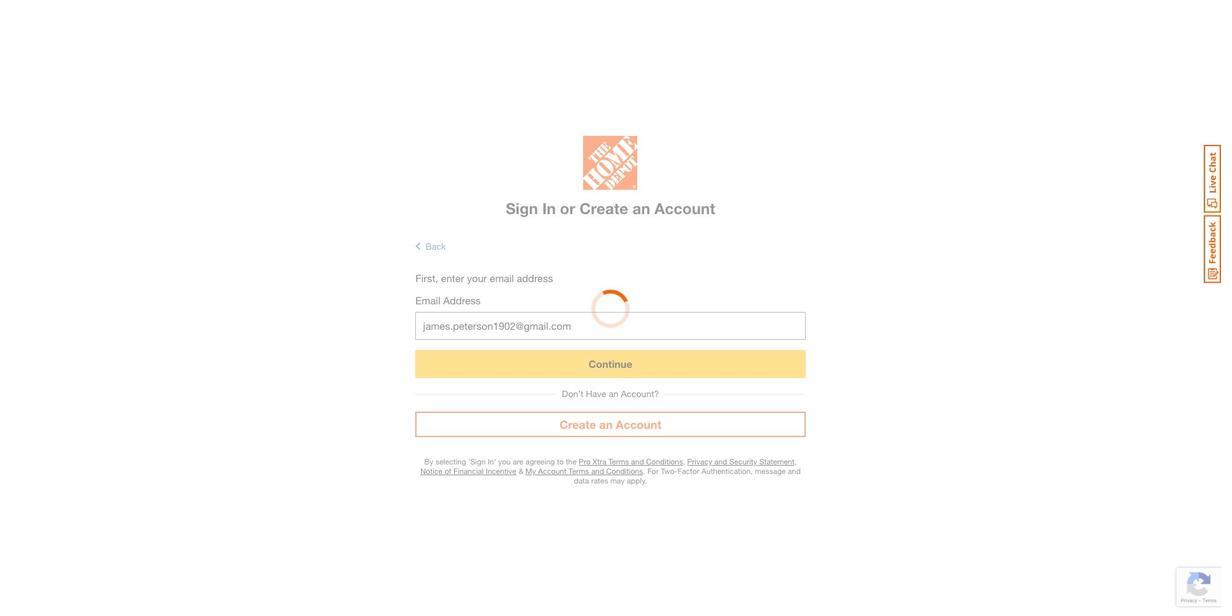 Task type: describe. For each thing, give the bounding box(es) containing it.
live chat image
[[1204, 145, 1221, 213]]

thd logo image
[[584, 136, 638, 193]]



Task type: locate. For each thing, give the bounding box(es) containing it.
feedback link image
[[1204, 215, 1221, 284]]

back arrow image
[[416, 241, 421, 252]]

None email field
[[416, 312, 806, 340]]



Task type: vqa. For each thing, say whether or not it's contained in the screenshot.
back arrow image
yes



